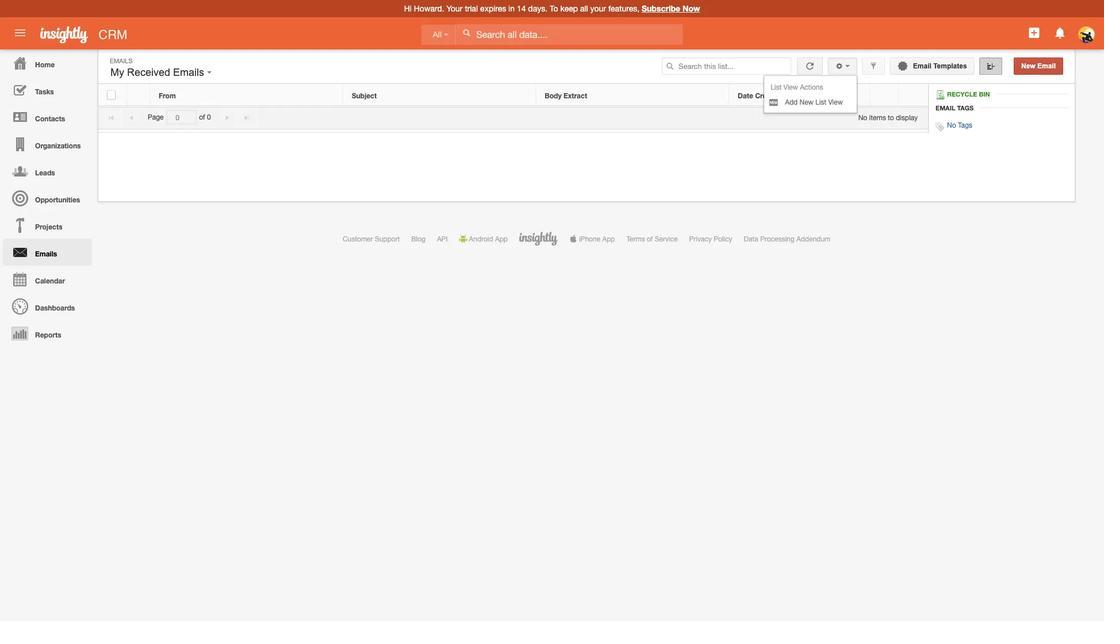 Task type: locate. For each thing, give the bounding box(es) containing it.
terms
[[627, 235, 645, 243]]

view down list view actions link
[[829, 98, 843, 106]]

dashboards link
[[3, 293, 92, 320]]

my received emails
[[110, 66, 207, 78]]

days.
[[528, 4, 548, 13]]

0 horizontal spatial of
[[199, 113, 205, 121]]

in
[[509, 4, 515, 13]]

items
[[869, 113, 886, 121]]

emails up calendar link
[[35, 250, 57, 258]]

of right terms
[[647, 235, 653, 243]]

email for templates
[[913, 62, 932, 70]]

2 vertical spatial emails
[[35, 250, 57, 258]]

None checkbox
[[107, 91, 116, 100]]

email down notifications image
[[1038, 62, 1056, 70]]

show sidebar image
[[987, 62, 995, 70]]

1 vertical spatial emails
[[173, 66, 204, 78]]

0 vertical spatial new
[[1021, 62, 1036, 70]]

iphone app link
[[569, 235, 615, 243]]

new right show sidebar image
[[1021, 62, 1036, 70]]

recycle
[[947, 91, 977, 98]]

show list view filters image
[[870, 62, 878, 70]]

blog link
[[411, 235, 426, 243]]

cog image
[[835, 62, 843, 70]]

0 vertical spatial emails
[[110, 57, 133, 64]]

row
[[98, 85, 928, 106]]

email left "templates"
[[913, 62, 932, 70]]

list down actions
[[816, 98, 827, 106]]

add
[[785, 98, 798, 106]]

email left tags
[[936, 104, 956, 112]]

1 horizontal spatial list
[[816, 98, 827, 106]]

14
[[517, 4, 526, 13]]

0 horizontal spatial no
[[859, 113, 867, 121]]

add new list view
[[785, 98, 843, 106]]

email for tags
[[936, 104, 956, 112]]

subscribe
[[642, 4, 680, 13]]

0 vertical spatial view
[[784, 83, 798, 91]]

navigation
[[0, 49, 92, 347]]

tags
[[957, 104, 974, 112]]

view inside 'link'
[[829, 98, 843, 106]]

customer
[[343, 235, 373, 243]]

new inside 'link'
[[800, 98, 814, 106]]

actions
[[800, 83, 823, 91]]

android app
[[469, 235, 508, 243]]

1 horizontal spatial no
[[947, 121, 956, 129]]

app
[[495, 235, 508, 243], [602, 235, 615, 243]]

email tags
[[936, 104, 974, 112]]

now
[[683, 4, 700, 13]]

projects
[[35, 223, 62, 231]]

0 horizontal spatial emails
[[35, 250, 57, 258]]

bin
[[979, 91, 990, 98]]

0 horizontal spatial list
[[771, 83, 782, 91]]

0
[[207, 113, 211, 121]]

blog
[[411, 235, 426, 243]]

date created
[[738, 91, 782, 99]]

1 vertical spatial new
[[800, 98, 814, 106]]

my
[[110, 66, 124, 78]]

new
[[1021, 62, 1036, 70], [800, 98, 814, 106]]

body extract
[[545, 91, 587, 99]]

recycle bin link
[[936, 90, 996, 100]]

app right android
[[495, 235, 508, 243]]

all
[[580, 4, 588, 13]]

view up add
[[784, 83, 798, 91]]

emails up my
[[110, 57, 133, 64]]

0 horizontal spatial email
[[913, 62, 932, 70]]

tasks link
[[3, 76, 92, 104]]

no for no items to display
[[859, 113, 867, 121]]

0 horizontal spatial new
[[800, 98, 814, 106]]

reports link
[[3, 320, 92, 347]]

list view actions link
[[750, 79, 857, 94]]

data
[[744, 235, 759, 243]]

of
[[199, 113, 205, 121], [647, 235, 653, 243]]

reports
[[35, 331, 61, 339]]

contacts
[[35, 114, 65, 123]]

no items to display
[[859, 113, 918, 121]]

no left the "items"
[[859, 113, 867, 121]]

Search this list... text field
[[662, 58, 792, 75]]

1 horizontal spatial app
[[602, 235, 615, 243]]

app right the iphone
[[602, 235, 615, 243]]

1 horizontal spatial emails
[[110, 57, 133, 64]]

list up created
[[771, 83, 782, 91]]

2 horizontal spatial emails
[[173, 66, 204, 78]]

trial
[[465, 4, 478, 13]]

2 app from the left
[[602, 235, 615, 243]]

no for no tags
[[947, 121, 956, 129]]

white image
[[463, 29, 471, 37]]

support
[[375, 235, 400, 243]]

app for android app
[[495, 235, 508, 243]]

list
[[771, 83, 782, 91], [816, 98, 827, 106]]

no left tags
[[947, 121, 956, 129]]

1 vertical spatial list
[[816, 98, 827, 106]]

subject
[[352, 91, 377, 99]]

0 vertical spatial of
[[199, 113, 205, 121]]

body
[[545, 91, 562, 99]]

Search all data.... text field
[[456, 24, 683, 45]]

expires
[[480, 4, 506, 13]]

api
[[437, 235, 448, 243]]

1 vertical spatial view
[[829, 98, 843, 106]]

no tags link
[[947, 121, 972, 129]]

email templates
[[911, 62, 967, 70]]

of 0
[[199, 113, 211, 121]]

of left 0
[[199, 113, 205, 121]]

emails up from
[[173, 66, 204, 78]]

email
[[913, 62, 932, 70], [1038, 62, 1056, 70], [936, 104, 956, 112]]

organizations
[[35, 141, 81, 150]]

created
[[755, 91, 782, 99]]

0 horizontal spatial app
[[495, 235, 508, 243]]

1 vertical spatial of
[[647, 235, 653, 243]]

no
[[859, 113, 867, 121], [947, 121, 956, 129]]

privacy policy
[[689, 235, 733, 243]]

hi howard. your trial expires in 14 days. to keep all your features, subscribe now
[[404, 4, 700, 13]]

emails inside emails link
[[35, 250, 57, 258]]

1 horizontal spatial email
[[936, 104, 956, 112]]

contacts link
[[3, 104, 92, 131]]

customer support link
[[343, 235, 400, 243]]

1 app from the left
[[495, 235, 508, 243]]

android app link
[[459, 235, 508, 243]]

new right add
[[800, 98, 814, 106]]

1 horizontal spatial view
[[829, 98, 843, 106]]



Task type: describe. For each thing, give the bounding box(es) containing it.
search image
[[666, 62, 674, 70]]

service
[[655, 235, 678, 243]]

iphone app
[[579, 235, 615, 243]]

subscribe now link
[[642, 4, 700, 13]]

1 horizontal spatial new
[[1021, 62, 1036, 70]]

addendum
[[797, 235, 831, 243]]

page
[[148, 113, 164, 121]]

policy
[[714, 235, 733, 243]]

processing
[[760, 235, 795, 243]]

customer support
[[343, 235, 400, 243]]

notifications image
[[1054, 26, 1067, 40]]

all link
[[421, 24, 456, 45]]

howard.
[[414, 4, 444, 13]]

no tags
[[947, 121, 972, 129]]

privacy
[[689, 235, 712, 243]]

android
[[469, 235, 493, 243]]

to
[[888, 113, 894, 121]]

date
[[738, 91, 753, 99]]

keep
[[560, 4, 578, 13]]

app for iphone app
[[602, 235, 615, 243]]

terms of service link
[[627, 235, 678, 243]]

received
[[127, 66, 170, 78]]

extract
[[564, 91, 587, 99]]

list view actions
[[771, 83, 823, 91]]

dashboards
[[35, 304, 75, 312]]

api link
[[437, 235, 448, 243]]

list inside 'link'
[[816, 98, 827, 106]]

crm
[[99, 27, 127, 42]]

your
[[590, 4, 606, 13]]

opportunities link
[[3, 185, 92, 212]]

iphone
[[579, 235, 601, 243]]

data processing addendum
[[744, 235, 831, 243]]

tasks
[[35, 87, 54, 95]]

home link
[[3, 49, 92, 76]]

all
[[433, 30, 442, 39]]

navigation containing home
[[0, 49, 92, 347]]

home
[[35, 60, 55, 68]]

emails inside my received emails button
[[173, 66, 204, 78]]

2 horizontal spatial email
[[1038, 62, 1056, 70]]

tags
[[958, 121, 972, 129]]

recycle bin
[[947, 91, 990, 98]]

display
[[896, 113, 918, 121]]

row containing from
[[98, 85, 928, 106]]

opportunities
[[35, 196, 80, 204]]

new email link
[[1014, 58, 1063, 75]]

0 vertical spatial list
[[771, 83, 782, 91]]

privacy policy link
[[689, 235, 733, 243]]

data processing addendum link
[[744, 235, 831, 243]]

email templates link
[[890, 58, 975, 75]]

refresh list image
[[805, 62, 816, 70]]

to
[[550, 4, 558, 13]]

projects link
[[3, 212, 92, 239]]

calendar
[[35, 277, 65, 285]]

leads
[[35, 169, 55, 177]]

calendar link
[[3, 266, 92, 293]]

add new list view link
[[764, 94, 857, 109]]

my received emails button
[[108, 64, 215, 81]]

your
[[447, 4, 463, 13]]

templates
[[934, 62, 967, 70]]

emails link
[[3, 239, 92, 266]]

from
[[159, 91, 176, 99]]

0 horizontal spatial view
[[784, 83, 798, 91]]

1 horizontal spatial of
[[647, 235, 653, 243]]

terms of service
[[627, 235, 678, 243]]

hi
[[404, 4, 412, 13]]

features,
[[608, 4, 640, 13]]

leads link
[[3, 158, 92, 185]]

organizations link
[[3, 131, 92, 158]]

new email
[[1021, 62, 1056, 70]]



Task type: vqa. For each thing, say whether or not it's contained in the screenshot.
sixth United from the top
no



